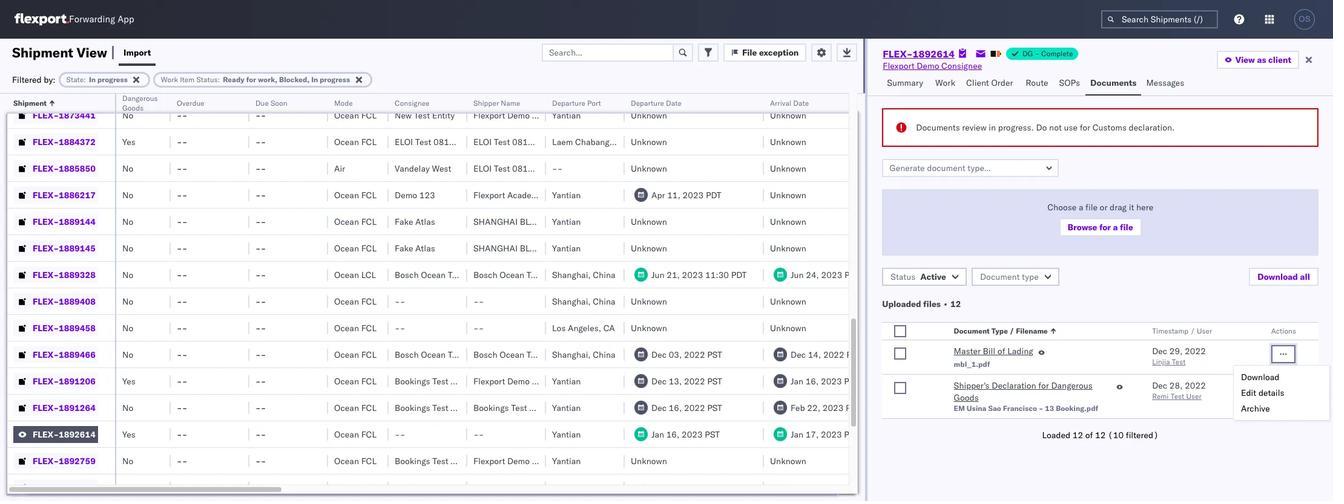 Task type: locate. For each thing, give the bounding box(es) containing it.
user inside button
[[1197, 327, 1212, 336]]

vandelay west
[[395, 163, 451, 174]]

date
[[666, 99, 682, 108], [793, 99, 809, 108]]

work,
[[258, 75, 277, 84]]

1 horizontal spatial progress
[[320, 75, 350, 84]]

no for flex-1891264
[[122, 403, 133, 414]]

bluetech
[[520, 216, 563, 227], [520, 243, 563, 254]]

Search... text field
[[542, 43, 674, 61]]

0 vertical spatial bluetech
[[520, 216, 563, 227]]

dec left 03,
[[651, 350, 667, 361]]

1 vertical spatial file
[[1120, 222, 1133, 233]]

file
[[742, 47, 757, 58]]

pst
[[707, 350, 722, 361], [847, 350, 861, 361], [707, 376, 722, 387], [844, 376, 859, 387], [707, 403, 722, 414], [846, 403, 861, 414], [705, 430, 720, 440], [844, 430, 859, 440]]

shipment up by: in the top of the page
[[12, 44, 73, 61]]

view inside button
[[1235, 54, 1255, 65]]

11 no from the top
[[122, 456, 133, 467]]

081801 up flexport academy (sz) ltd.
[[512, 163, 544, 174]]

eloi test 081801 up 'academy'
[[473, 163, 544, 174]]

ltd for 1889145
[[585, 243, 600, 254]]

user right 'remi'
[[1186, 392, 1202, 401]]

5 bookings test consignee from the top
[[395, 483, 491, 494]]

1 vertical spatial a
[[1113, 222, 1118, 233]]

2 ltd from the top
[[585, 243, 600, 254]]

flex-1889408 button
[[13, 293, 98, 310]]

12 for of
[[1095, 430, 1106, 441]]

2 yes from the top
[[122, 137, 135, 147]]

jan for dec 13, 2022 pst
[[791, 376, 803, 387]]

flex-1891264 button
[[13, 400, 98, 417]]

11 fcl from the top
[[361, 403, 377, 414]]

2 shanghai bluetech co., ltd from the top
[[473, 243, 600, 254]]

flex- up flex-1892759 button on the left bottom of the page
[[33, 430, 59, 440]]

0 horizontal spatial jun
[[651, 270, 664, 281]]

5 no from the top
[[122, 243, 133, 254]]

1 vertical spatial 16,
[[669, 403, 682, 414]]

flex- down flex-1891206 button at the bottom left
[[33, 403, 59, 414]]

1 vertical spatial dangerous
[[1051, 381, 1093, 392]]

flex- up shipment button
[[33, 83, 59, 94]]

0 horizontal spatial goods
[[122, 104, 144, 113]]

pst up dec 13, 2022 pst
[[707, 350, 722, 361]]

None checkbox
[[894, 326, 906, 338], [894, 383, 906, 395], [894, 326, 906, 338], [894, 383, 906, 395]]

ocean for 1892921
[[334, 483, 359, 494]]

2 atlas from the top
[[415, 243, 435, 254]]

flexport. image
[[15, 13, 69, 25]]

dec left the 13,
[[651, 376, 667, 387]]

0 vertical spatial flex-1892614
[[883, 48, 955, 60]]

4 no from the top
[[122, 216, 133, 227]]

1 vertical spatial shanghai,
[[552, 296, 591, 307]]

fcl for flex-1891264
[[361, 403, 377, 414]]

work for work
[[935, 77, 955, 88]]

12
[[950, 299, 961, 310], [1073, 430, 1083, 441], [1095, 430, 1106, 441]]

departure date button
[[625, 96, 752, 108]]

forwarding app link
[[15, 13, 134, 25]]

1 vertical spatial shanghai
[[473, 243, 518, 254]]

eloi for vandelay west
[[473, 163, 492, 174]]

status up the uploaded
[[891, 272, 916, 283]]

081801 left laem
[[512, 137, 544, 147]]

1 vertical spatial shipment
[[13, 99, 47, 108]]

flex- inside flex-1889466 "button"
[[33, 350, 59, 361]]

shipment inside button
[[13, 99, 47, 108]]

6 ocean fcl from the top
[[334, 243, 377, 254]]

0 vertical spatial download
[[1258, 272, 1298, 283]]

flex-1884372
[[33, 137, 96, 147]]

not
[[1049, 122, 1062, 133]]

flex- up flex-1889408 button
[[33, 270, 59, 281]]

0 horizontal spatial pdt
[[706, 190, 721, 201]]

0 horizontal spatial jan 16, 2023 pst
[[651, 430, 720, 440]]

of left '(10'
[[1085, 430, 1093, 441]]

summary button
[[882, 72, 931, 96]]

0 vertical spatial a
[[1079, 202, 1083, 213]]

download edit details archive
[[1241, 372, 1284, 415]]

1 vertical spatial download
[[1241, 372, 1279, 383]]

0 vertical spatial bookings test shipper china
[[473, 403, 584, 414]]

flex- up flex-1891206 button at the bottom left
[[33, 350, 59, 361]]

no for flex-1889145
[[122, 243, 133, 254]]

1 horizontal spatial jun
[[791, 270, 804, 281]]

1892921
[[59, 483, 96, 494]]

1 horizontal spatial 1892614
[[913, 48, 955, 60]]

3 co. from the top
[[564, 376, 576, 387]]

fcl for flex-1873441
[[361, 110, 377, 121]]

/ right type
[[1010, 327, 1014, 336]]

2 co., from the top
[[565, 243, 583, 254]]

16, for jan
[[666, 430, 679, 440]]

flex- inside flex-1892921 button
[[33, 483, 59, 494]]

4 flexport demo shipper co. from the top
[[473, 456, 576, 467]]

document for document type / filename
[[954, 327, 990, 336]]

3 yantian from the top
[[552, 216, 581, 227]]

dec inside dec 28, 2022 remi test user
[[1152, 381, 1167, 392]]

None checkbox
[[894, 348, 906, 360]]

dangerous down import button
[[122, 94, 158, 103]]

flex- up flex-1886217 button
[[33, 163, 59, 174]]

1 ltd from the top
[[585, 216, 600, 227]]

10 ocean fcl from the top
[[334, 376, 377, 387]]

bookings test consignee for flex-1891264
[[395, 403, 491, 414]]

0 vertical spatial shipment
[[12, 44, 73, 61]]

1 horizontal spatial in
[[311, 75, 318, 84]]

fake atlas
[[395, 216, 435, 227], [395, 243, 435, 254]]

10 fcl from the top
[[361, 376, 377, 387]]

1 vertical spatial 1892614
[[59, 430, 96, 440]]

4 yes from the top
[[122, 430, 135, 440]]

13 ocean fcl from the top
[[334, 456, 377, 467]]

flex- for flex-1884372 button
[[33, 137, 59, 147]]

flex- down flex-1889144 button
[[33, 243, 59, 254]]

work item status : ready for work, blocked, in progress
[[161, 75, 350, 84]]

consignee for flex-1892921 button on the bottom of the page
[[451, 483, 491, 494]]

flex- inside flex-1889328 'button'
[[33, 270, 59, 281]]

thailand
[[614, 137, 648, 147]]

yantian for flex-1889145
[[552, 243, 581, 254]]

los
[[552, 83, 566, 94], [552, 323, 566, 334]]

10 no from the top
[[122, 403, 133, 414]]

bluetech for 1889145
[[520, 243, 563, 254]]

download inside button
[[1258, 272, 1298, 283]]

2 flexport demo shipper co. from the top
[[473, 110, 576, 121]]

dec up linjia
[[1152, 346, 1167, 357]]

document
[[980, 272, 1020, 283], [954, 327, 990, 336]]

no right the 1889408
[[122, 296, 133, 307]]

/ right the timestamp
[[1190, 327, 1195, 336]]

flex- for flex-1892614 button
[[33, 430, 59, 440]]

flex- up flex-1892921 button on the bottom of the page
[[33, 456, 59, 467]]

1 ca from the top
[[603, 83, 615, 94]]

2 bluetech from the top
[[520, 243, 563, 254]]

shipper's
[[954, 381, 990, 392]]

flex- down flex-1889408 button
[[33, 323, 59, 334]]

test inside dec 28, 2022 remi test user
[[1171, 392, 1184, 401]]

1 horizontal spatial a
[[1113, 222, 1118, 233]]

eloi right the west
[[473, 163, 492, 174]]

file left or
[[1085, 202, 1098, 213]]

document type / filename button
[[951, 324, 1128, 337]]

1 yes from the top
[[122, 83, 135, 94]]

0 horizontal spatial flex-1892614
[[33, 430, 96, 440]]

0 horizontal spatial of
[[998, 346, 1005, 357]]

8 yantian from the top
[[552, 456, 581, 467]]

0 horizontal spatial work
[[161, 75, 178, 84]]

flexport for 1873441
[[473, 110, 505, 121]]

flexport for 1886217
[[473, 190, 505, 201]]

resize handle column header
[[100, 94, 115, 502], [156, 94, 171, 502], [235, 94, 249, 502], [314, 94, 328, 502], [374, 94, 389, 502], [453, 94, 467, 502], [532, 94, 546, 502], [610, 94, 625, 502], [749, 94, 764, 502]]

flexport for 1892759
[[473, 456, 505, 467]]

flex- for flex-1889145 button
[[33, 243, 59, 254]]

2 co. from the top
[[564, 110, 576, 121]]

0 vertical spatial shanghai, china
[[552, 270, 615, 281]]

1 vertical spatial shanghai, china
[[552, 296, 615, 307]]

2022 right the 29,
[[1185, 346, 1206, 357]]

no right 1885850
[[122, 163, 133, 174]]

lading
[[1007, 346, 1033, 357]]

0 horizontal spatial 12
[[950, 299, 961, 310]]

1 vertical spatial ca
[[603, 323, 615, 334]]

view up state : in progress
[[77, 44, 107, 61]]

flex- inside flex-1885850 button
[[33, 163, 59, 174]]

dec for dec 16, 2022 pst
[[651, 403, 667, 414]]

9 resize handle column header from the left
[[749, 94, 764, 502]]

3 fcl from the top
[[361, 137, 377, 147]]

atlas for flex-1889144
[[415, 216, 435, 227]]

for up '13'
[[1038, 381, 1049, 392]]

work down flexport demo consignee
[[935, 77, 955, 88]]

air
[[334, 163, 345, 174]]

of
[[998, 346, 1005, 357], [1085, 430, 1093, 441]]

8 ocean fcl from the top
[[334, 323, 377, 334]]

1 vertical spatial bookings test shipper china
[[473, 483, 584, 494]]

ocean for 1892614
[[334, 430, 359, 440]]

flex- inside flex-1892614 button
[[33, 430, 59, 440]]

eloi down new
[[395, 137, 413, 147]]

1 horizontal spatial /
[[1190, 327, 1195, 336]]

no right 1892759
[[122, 456, 133, 467]]

1 co., from the top
[[565, 216, 583, 227]]

1 horizontal spatial documents
[[1090, 77, 1137, 88]]

1 yantian from the top
[[552, 110, 581, 121]]

2 los angeles, ca from the top
[[552, 323, 615, 334]]

12 ocean fcl from the top
[[334, 430, 377, 440]]

1 vertical spatial documents
[[916, 122, 960, 133]]

fcl for flex-1889458
[[361, 323, 377, 334]]

2022 inside dec 28, 2022 remi test user
[[1185, 381, 1206, 392]]

1 vertical spatial fake
[[395, 243, 413, 254]]

jan down dec 16, 2022 pst
[[651, 430, 664, 440]]

2 horizontal spatial 12
[[1095, 430, 1106, 441]]

1 angeles, from the top
[[568, 83, 601, 94]]

0 horizontal spatial dangerous
[[122, 94, 158, 103]]

documents left review
[[916, 122, 960, 133]]

/ inside timestamp / user button
[[1190, 327, 1195, 336]]

eloi down 'shipper name' on the left top
[[473, 137, 492, 147]]

1 vertical spatial user
[[1186, 392, 1202, 401]]

0 vertical spatial fake atlas
[[395, 216, 435, 227]]

pst down dec 13, 2022 pst
[[707, 403, 722, 414]]

dec up 'remi'
[[1152, 381, 1167, 392]]

1 horizontal spatial of
[[1085, 430, 1093, 441]]

declaration.
[[1129, 122, 1175, 133]]

2 vertical spatial shanghai, china
[[552, 350, 615, 361]]

progress up mode
[[320, 75, 350, 84]]

review
[[962, 122, 987, 133]]

goods down state : in progress
[[122, 104, 144, 113]]

pdt right 11,
[[706, 190, 721, 201]]

shipper inside button
[[473, 99, 499, 108]]

1 vertical spatial los
[[552, 323, 566, 334]]

14 fcl from the top
[[361, 483, 377, 494]]

1 vertical spatial fake atlas
[[395, 243, 435, 254]]

4 bookings test consignee from the top
[[395, 456, 491, 467]]

∙
[[943, 299, 948, 310]]

2 resize handle column header from the left
[[156, 94, 171, 502]]

flex- up flex-1889145 button
[[33, 216, 59, 227]]

1 vertical spatial co.,
[[565, 243, 583, 254]]

1 progress from the left
[[97, 75, 128, 84]]

dec down dec 13, 2022 pst
[[651, 403, 667, 414]]

progress up the "dangerous goods"
[[97, 75, 128, 84]]

bookings for flex-1892921 button on the bottom of the page
[[395, 483, 430, 494]]

file inside button
[[1120, 222, 1133, 233]]

resize handle column header for departure date
[[749, 94, 764, 502]]

21,
[[667, 270, 680, 281]]

work left item on the left
[[161, 75, 178, 84]]

a inside browse for a file button
[[1113, 222, 1118, 233]]

ocean for 1889466
[[334, 350, 359, 361]]

ca for flexport demo shipper co.
[[603, 83, 615, 94]]

fake for flex-1889144
[[395, 216, 413, 227]]

0 vertical spatial atlas
[[415, 216, 435, 227]]

6 no from the top
[[122, 270, 133, 281]]

jan up feb
[[791, 376, 803, 387]]

3 yes from the top
[[122, 376, 135, 387]]

1 atlas from the top
[[415, 216, 435, 227]]

2 jun from the left
[[791, 270, 804, 281]]

12 fcl from the top
[[361, 430, 377, 440]]

2022 right 14,
[[823, 350, 844, 361]]

123
[[419, 190, 435, 201]]

1 resize handle column header from the left
[[100, 94, 115, 502]]

flex- for flex-1889466 "button" at the left
[[33, 350, 59, 361]]

0 vertical spatial los
[[552, 83, 566, 94]]

1 vertical spatial ltd
[[585, 243, 600, 254]]

1 vertical spatial of
[[1085, 430, 1093, 441]]

in
[[989, 122, 996, 133]]

1 vertical spatial bluetech
[[520, 243, 563, 254]]

shipment down filtered
[[13, 99, 47, 108]]

1 bookings test consignee from the top
[[395, 83, 491, 94]]

dec 13, 2022 pst
[[651, 376, 722, 387]]

file down it on the right top of the page
[[1120, 222, 1133, 233]]

1 vertical spatial document
[[954, 327, 990, 336]]

0 vertical spatial document
[[980, 272, 1020, 283]]

0 vertical spatial 16,
[[806, 376, 819, 387]]

1 horizontal spatial flex-1892614
[[883, 48, 955, 60]]

1892614 down 1891264
[[59, 430, 96, 440]]

blocked,
[[279, 75, 309, 84]]

forwarding
[[69, 14, 115, 25]]

081801 for vandelay west
[[512, 163, 544, 174]]

1 shanghai, china from the top
[[552, 270, 615, 281]]

shipper for flex-1891264
[[529, 403, 559, 414]]

client order button
[[961, 72, 1021, 96]]

documents right sops button
[[1090, 77, 1137, 88]]

shanghai, for jun 21, 2023 11:30 pdt
[[552, 270, 591, 281]]

work inside button
[[935, 77, 955, 88]]

2023 down dec 14, 2022 pst
[[821, 376, 842, 387]]

fake atlas for flex-1889145
[[395, 243, 435, 254]]

a right choose
[[1079, 202, 1083, 213]]

2 los from the top
[[552, 323, 566, 334]]

4 fcl from the top
[[361, 190, 377, 201]]

/ inside the document type / filename button
[[1010, 327, 1014, 336]]

documents for documents review in progress. do not use for customs declaration.
[[916, 122, 960, 133]]

1 vertical spatial jan 16, 2023 pst
[[651, 430, 720, 440]]

ltd.
[[567, 190, 582, 201]]

new test entity
[[395, 110, 455, 121]]

5 resize handle column header from the left
[[374, 94, 389, 502]]

departure inside 'departure date' button
[[631, 99, 664, 108]]

1 fake atlas from the top
[[395, 216, 435, 227]]

0 horizontal spatial progress
[[97, 75, 128, 84]]

9 ocean fcl from the top
[[334, 350, 377, 361]]

yes for flex-1892614
[[122, 430, 135, 440]]

consignee for flex-1873357 button
[[451, 83, 491, 94]]

user
[[1197, 327, 1212, 336], [1186, 392, 1202, 401]]

resize handle column header for dangerous goods
[[156, 94, 171, 502]]

progress
[[97, 75, 128, 84], [320, 75, 350, 84]]

dangerous goods
[[122, 94, 158, 113]]

flex- inside flex-1891206 button
[[33, 376, 59, 387]]

no
[[122, 110, 133, 121], [122, 163, 133, 174], [122, 190, 133, 201], [122, 216, 133, 227], [122, 243, 133, 254], [122, 270, 133, 281], [122, 296, 133, 307], [122, 323, 133, 334], [122, 350, 133, 361], [122, 403, 133, 414], [122, 456, 133, 467]]

dangerous up booking.pdf
[[1051, 381, 1093, 392]]

0 vertical spatial shanghai
[[473, 216, 518, 227]]

status right item on the left
[[196, 75, 218, 84]]

14 ocean fcl from the top
[[334, 483, 377, 494]]

user right the timestamp
[[1197, 327, 1212, 336]]

ocean for 1891264
[[334, 403, 359, 414]]

2 bookings test shipper china from the top
[[473, 483, 584, 494]]

7 ocean fcl from the top
[[334, 296, 377, 307]]

3 ocean fcl from the top
[[334, 137, 377, 147]]

jun left the 21,
[[651, 270, 664, 281]]

1 shanghai, from the top
[[552, 270, 591, 281]]

flex- inside flex-1892759 button
[[33, 456, 59, 467]]

ocean for 1889328
[[334, 270, 359, 281]]

eloi
[[395, 137, 413, 147], [473, 137, 492, 147], [473, 163, 492, 174]]

2022 right 28,
[[1185, 381, 1206, 392]]

shipper's declaration for dangerous goods link
[[954, 380, 1111, 404]]

download inside download edit details archive
[[1241, 372, 1279, 383]]

dangerous goods button
[[116, 91, 166, 113]]

1 vertical spatial flex-1892614
[[33, 430, 96, 440]]

flex- up flex-1885850 button
[[33, 137, 59, 147]]

1 horizontal spatial 12
[[1073, 430, 1083, 441]]

2 angeles, from the top
[[568, 323, 601, 334]]

9 yantian from the top
[[552, 483, 581, 494]]

16, down the 13,
[[669, 403, 682, 414]]

for inside browse for a file button
[[1099, 222, 1111, 233]]

2022 for 28,
[[1185, 381, 1206, 392]]

0 horizontal spatial a
[[1079, 202, 1083, 213]]

documents inside button
[[1090, 77, 1137, 88]]

all
[[1300, 272, 1310, 283]]

flex- inside flex-1891264 button
[[33, 403, 59, 414]]

7 yantian from the top
[[552, 430, 581, 440]]

9 fcl from the top
[[361, 350, 377, 361]]

1889144
[[59, 216, 96, 227]]

8 fcl from the top
[[361, 323, 377, 334]]

0 vertical spatial jan 16, 2023 pst
[[791, 376, 859, 387]]

ocean fcl for flex-1889145
[[334, 243, 377, 254]]

0 vertical spatial dangerous
[[122, 94, 158, 103]]

download for all
[[1258, 272, 1298, 283]]

16,
[[806, 376, 819, 387], [669, 403, 682, 414], [666, 430, 679, 440]]

2022 right 03,
[[684, 350, 705, 361]]

jan 17, 2023 pst
[[791, 430, 859, 440]]

Search Shipments (/) text field
[[1101, 10, 1218, 28]]

dec for dec 03, 2022 pst
[[651, 350, 667, 361]]

yes
[[122, 83, 135, 94], [122, 137, 135, 147], [122, 376, 135, 387], [122, 430, 135, 440], [122, 483, 135, 494]]

2022 inside dec 29, 2022 linjia test
[[1185, 346, 1206, 357]]

2023 right 11,
[[683, 190, 704, 201]]

12 left '(10'
[[1095, 430, 1106, 441]]

ready
[[223, 75, 244, 84]]

consignee inside button
[[395, 99, 430, 108]]

1 jun from the left
[[651, 270, 664, 281]]

timestamp / user
[[1152, 327, 1212, 336]]

2 date from the left
[[793, 99, 809, 108]]

eloi test 081801 down name on the top of page
[[473, 137, 544, 147]]

yantian for flex-1892921
[[552, 483, 581, 494]]

2022 for 16,
[[684, 403, 705, 414]]

documents for documents
[[1090, 77, 1137, 88]]

3 shanghai, from the top
[[552, 350, 591, 361]]

0 vertical spatial fake
[[395, 216, 413, 227]]

flex- inside flex-1889408 button
[[33, 296, 59, 307]]

1 horizontal spatial departure
[[631, 99, 664, 108]]

3 bookings test consignee from the top
[[395, 403, 491, 414]]

ocean fcl for flex-1889408
[[334, 296, 377, 307]]

test inside dec 29, 2022 linjia test
[[1172, 358, 1186, 367]]

no right 1889458
[[122, 323, 133, 334]]

0 vertical spatial file
[[1085, 202, 1098, 213]]

12 right loaded
[[1073, 430, 1083, 441]]

state : in progress
[[66, 75, 128, 84]]

of right bill
[[998, 346, 1005, 357]]

departure inside departure port button
[[552, 99, 585, 108]]

flexport demo consignee
[[883, 61, 982, 71]]

8 no from the top
[[122, 323, 133, 334]]

12 right ∙
[[950, 299, 961, 310]]

edit
[[1241, 388, 1256, 399]]

0 vertical spatial shanghai,
[[552, 270, 591, 281]]

flex- inside flex-1889145 button
[[33, 243, 59, 254]]

departure left port
[[552, 99, 585, 108]]

flex-1892614 up the flex-1892759
[[33, 430, 96, 440]]

fcl for flex-1889144
[[361, 216, 377, 227]]

0 horizontal spatial in
[[89, 75, 96, 84]]

1 horizontal spatial goods
[[954, 393, 979, 404]]

8 resize handle column header from the left
[[610, 94, 625, 502]]

dangerous inside dangerous goods button
[[122, 94, 158, 103]]

co. for 1892759
[[564, 456, 576, 467]]

0 vertical spatial los angeles, ca
[[552, 83, 615, 94]]

1 horizontal spatial file
[[1120, 222, 1133, 233]]

1 vertical spatial angeles,
[[568, 323, 601, 334]]

1 fake from the top
[[395, 216, 413, 227]]

2 no from the top
[[122, 163, 133, 174]]

1 / from the left
[[1010, 327, 1014, 336]]

flex- inside "flex-1873441" button
[[33, 110, 59, 121]]

jan 16, 2023 pst down dec 16, 2022 pst
[[651, 430, 720, 440]]

exception
[[759, 47, 799, 58]]

0 vertical spatial documents
[[1090, 77, 1137, 88]]

1 vertical spatial goods
[[954, 393, 979, 404]]

flex- inside flex-1886217 button
[[33, 190, 59, 201]]

1 date from the left
[[666, 99, 682, 108]]

filtered
[[12, 74, 42, 85]]

linjia
[[1152, 358, 1170, 367]]

flex-1891264
[[33, 403, 96, 414]]

0 horizontal spatial documents
[[916, 122, 960, 133]]

6 resize handle column header from the left
[[453, 94, 467, 502]]

2 yantian from the top
[[552, 190, 581, 201]]

download for edit
[[1241, 372, 1279, 383]]

0 vertical spatial goods
[[122, 104, 144, 113]]

0 vertical spatial ltd
[[585, 216, 600, 227]]

shipper for flex-1892759
[[532, 456, 562, 467]]

dec inside dec 29, 2022 linjia test
[[1152, 346, 1167, 357]]

2 : from the left
[[218, 75, 220, 84]]

dg - complete
[[1022, 49, 1073, 58]]

6 yantian from the top
[[552, 403, 581, 414]]

1 horizontal spatial status
[[891, 272, 916, 283]]

2022 for 14,
[[823, 350, 844, 361]]

yes for flex-1884372
[[122, 137, 135, 147]]

em
[[954, 404, 965, 413]]

1 bookings test shipper china from the top
[[473, 403, 584, 414]]

2 fake atlas from the top
[[395, 243, 435, 254]]

document up master
[[954, 327, 990, 336]]

document type / filename
[[954, 327, 1048, 336]]

fcl for flex-1886217
[[361, 190, 377, 201]]

ocean fcl for flex-1889144
[[334, 216, 377, 227]]

2 bookings test consignee from the top
[[395, 376, 491, 387]]

pst up dec 16, 2022 pst
[[707, 376, 722, 387]]

flex-1892614
[[883, 48, 955, 60], [33, 430, 96, 440]]

13 fcl from the top
[[361, 456, 377, 467]]

los angeles, ca for --
[[552, 323, 615, 334]]

1 no from the top
[[122, 110, 133, 121]]

pst down 'feb 22, 2023 pst'
[[844, 430, 859, 440]]

1892759
[[59, 456, 96, 467]]

2 shanghai from the top
[[473, 243, 518, 254]]

fcl for flex-1891206
[[361, 376, 377, 387]]

03,
[[669, 350, 682, 361]]

14,
[[808, 350, 821, 361]]

1 departure from the left
[[552, 99, 585, 108]]

1 vertical spatial los angeles, ca
[[552, 323, 615, 334]]

no for flex-1873441
[[122, 110, 133, 121]]

bosch ocean test
[[395, 270, 464, 281], [473, 270, 543, 281], [395, 350, 464, 361], [473, 350, 543, 361]]

1 horizontal spatial dangerous
[[1051, 381, 1093, 392]]

pdt right 24,
[[844, 270, 860, 281]]

mode button
[[328, 96, 377, 108]]

1 horizontal spatial date
[[793, 99, 809, 108]]

9 no from the top
[[122, 350, 133, 361]]

flexport demo shipper co. for 1873441
[[473, 110, 576, 121]]

1889145
[[59, 243, 96, 254]]

0 vertical spatial of
[[998, 346, 1005, 357]]

flex- inside flex-1889458 "button"
[[33, 323, 59, 334]]

download left all
[[1258, 272, 1298, 283]]

china for flex-1889466
[[593, 350, 615, 361]]

0 horizontal spatial departure
[[552, 99, 585, 108]]

co.,
[[565, 216, 583, 227], [565, 243, 583, 254]]

flex- for flex-1892921 button on the bottom of the page
[[33, 483, 59, 494]]

document for document type
[[980, 272, 1020, 283]]

2022 for 29,
[[1185, 346, 1206, 357]]

0 horizontal spatial :
[[84, 75, 86, 84]]

shanghai, china
[[552, 270, 615, 281], [552, 296, 615, 307], [552, 350, 615, 361]]

0 vertical spatial angeles,
[[568, 83, 601, 94]]

2 fake from the top
[[395, 243, 413, 254]]

flex- inside flex-1889144 button
[[33, 216, 59, 227]]

here
[[1136, 202, 1153, 213]]

yantian for flex-1892614
[[552, 430, 581, 440]]

flexport demo shipper co. for 1891206
[[473, 376, 576, 387]]

0 horizontal spatial date
[[666, 99, 682, 108]]

feb
[[791, 403, 805, 414]]

no right '1889328'
[[122, 270, 133, 281]]

2 vertical spatial shanghai,
[[552, 350, 591, 361]]

2 horizontal spatial pdt
[[844, 270, 860, 281]]

due soon
[[255, 99, 287, 108]]

flex-1892614 link
[[883, 48, 955, 60]]

co., for flex-1889144
[[565, 216, 583, 227]]

5 yantian from the top
[[552, 376, 581, 387]]

fcl for flex-1889466
[[361, 350, 377, 361]]

ocean for 1886217
[[334, 190, 359, 201]]

2 vertical spatial 16,
[[666, 430, 679, 440]]

1 vertical spatial atlas
[[415, 243, 435, 254]]

0 vertical spatial shanghai bluetech co., ltd
[[473, 216, 600, 227]]

resize handle column header for departure port
[[610, 94, 625, 502]]

no right 1889144
[[122, 216, 133, 227]]

timestamp / user button
[[1150, 324, 1247, 337]]

flex- down shipment button
[[33, 110, 59, 121]]

1 los from the top
[[552, 83, 566, 94]]

1 vertical spatial status
[[891, 272, 916, 283]]

0 vertical spatial user
[[1197, 327, 1212, 336]]

flex- for flex-1886217 button
[[33, 190, 59, 201]]

ocean fcl for flex-1886217
[[334, 190, 377, 201]]

no for flex-1889466
[[122, 350, 133, 361]]

flex- up flex-1889458 "button"
[[33, 296, 59, 307]]

fcl for flex-1892921
[[361, 483, 377, 494]]

1 vertical spatial shanghai bluetech co., ltd
[[473, 243, 600, 254]]

los for flexport demo shipper co.
[[552, 83, 566, 94]]

resize handle column header for mode
[[374, 94, 389, 502]]

13,
[[669, 376, 682, 387]]

0 vertical spatial co.,
[[565, 216, 583, 227]]

demo 123
[[395, 190, 435, 201]]

0 horizontal spatial status
[[196, 75, 218, 84]]

jan left 17, at bottom
[[791, 430, 803, 440]]

dec for dec 28, 2022 remi test user
[[1152, 381, 1167, 392]]

co. for 1873441
[[564, 110, 576, 121]]

flex-1892614 up flexport demo consignee
[[883, 48, 955, 60]]

no right 1891264
[[122, 403, 133, 414]]

flex-1892759 button
[[13, 453, 98, 470]]

jan 16, 2023 pst up 'feb 22, 2023 pst'
[[791, 376, 859, 387]]

2 fcl from the top
[[361, 110, 377, 121]]

1892614 up flexport demo consignee
[[913, 48, 955, 60]]

shipper name
[[473, 99, 520, 108]]

co., for flex-1889145
[[565, 243, 583, 254]]

dec 28, 2022 remi test user
[[1152, 381, 1206, 401]]

dec left 14,
[[791, 350, 806, 361]]

pst down dec 14, 2022 pst
[[844, 376, 859, 387]]

flex- inside flex-1884372 button
[[33, 137, 59, 147]]

0 horizontal spatial /
[[1010, 327, 1014, 336]]

3 flexport demo shipper co. from the top
[[473, 376, 576, 387]]

shipper's declaration for dangerous goods
[[954, 381, 1093, 404]]

1 bluetech from the top
[[520, 216, 563, 227]]

0 horizontal spatial view
[[77, 44, 107, 61]]

document left type
[[980, 272, 1020, 283]]

dangerous inside 'shipper's declaration for dangerous goods'
[[1051, 381, 1093, 392]]

16, down dec 16, 2022 pst
[[666, 430, 679, 440]]



Task type: vqa. For each thing, say whether or not it's contained in the screenshot.
Search Work text field
no



Task type: describe. For each thing, give the bounding box(es) containing it.
flex-1873357 button
[[13, 80, 98, 97]]

angeles, for --
[[568, 323, 601, 334]]

atlas for flex-1889145
[[415, 243, 435, 254]]

demo for "flex-1873441" button
[[507, 110, 530, 121]]

usina
[[967, 404, 986, 413]]

demo for flex-1891206 button at the bottom left
[[507, 376, 530, 387]]

co. for 1891206
[[564, 376, 576, 387]]

import
[[123, 47, 151, 58]]

flex-1889144 button
[[13, 213, 98, 230]]

sops
[[1059, 77, 1080, 88]]

flex-1892614 inside flex-1892614 button
[[33, 430, 96, 440]]

apr
[[651, 190, 665, 201]]

shanghai, for dec 03, 2022 pst
[[552, 350, 591, 361]]

yantian for flex-1891264
[[552, 403, 581, 414]]

ocean for 1889408
[[334, 296, 359, 307]]

use
[[1064, 122, 1078, 133]]

booking.pdf
[[1056, 404, 1098, 413]]

master bill of lading link
[[954, 346, 1033, 360]]

shipper for flex-1892921
[[529, 483, 559, 494]]

no for flex-1889328
[[122, 270, 133, 281]]

2023 right 24,
[[821, 270, 842, 281]]

by:
[[44, 74, 55, 85]]

flex-1889328 button
[[13, 267, 98, 284]]

fcl for flex-1892759
[[361, 456, 377, 467]]

28,
[[1169, 381, 1183, 392]]

1 flexport demo shipper co. from the top
[[473, 83, 576, 94]]

yes for flex-1891206
[[122, 376, 135, 387]]

1889328
[[59, 270, 96, 281]]

new
[[395, 110, 412, 121]]

dec 03, 2022 pst
[[651, 350, 722, 361]]

shipper name button
[[467, 96, 534, 108]]

os
[[1299, 15, 1310, 24]]

2023 down dec 16, 2022 pst
[[682, 430, 703, 440]]

user inside dec 28, 2022 remi test user
[[1186, 392, 1202, 401]]

consignee for flex-1891264 button
[[451, 403, 491, 414]]

sops button
[[1054, 72, 1085, 96]]

1 ocean fcl from the top
[[334, 83, 377, 94]]

Generate document type... text field
[[882, 159, 1059, 177]]

2 shanghai, from the top
[[552, 296, 591, 307]]

shipper for flex-1873441
[[532, 110, 562, 121]]

ocean fcl for flex-1891264
[[334, 403, 377, 414]]

customs
[[1093, 122, 1127, 133]]

of for bill
[[998, 346, 1005, 357]]

type
[[992, 327, 1008, 336]]

1 in from the left
[[89, 75, 96, 84]]

fake atlas for flex-1889144
[[395, 216, 435, 227]]

bluetech for 1889144
[[520, 216, 563, 227]]

ocean fcl for flex-1892759
[[334, 456, 377, 467]]

filename
[[1016, 327, 1048, 336]]

flex-1889328
[[33, 270, 96, 281]]

goods inside the "dangerous goods"
[[122, 104, 144, 113]]

ocean for 1873441
[[334, 110, 359, 121]]

entity
[[432, 110, 455, 121]]

departure port button
[[546, 96, 613, 108]]

files
[[923, 299, 941, 310]]

flex- for flex-1891264 button
[[33, 403, 59, 414]]

laem chabang, thailand
[[552, 137, 648, 147]]

it
[[1129, 202, 1134, 213]]

flex-1889145
[[33, 243, 96, 254]]

progress.
[[998, 122, 1034, 133]]

overdue
[[177, 99, 204, 108]]

4 resize handle column header from the left
[[314, 94, 328, 502]]

archive
[[1241, 404, 1270, 415]]

ocean fcl for flex-1889458
[[334, 323, 377, 334]]

details
[[1259, 388, 1284, 399]]

shanghai bluetech co., ltd for 1889145
[[473, 243, 600, 254]]

for left work, at the top left of page
[[246, 75, 256, 84]]

2 in from the left
[[311, 75, 318, 84]]

summary
[[887, 77, 923, 88]]

flex-1889145 button
[[13, 240, 98, 257]]

1885850
[[59, 163, 96, 174]]

1 fcl from the top
[[361, 83, 377, 94]]

flex-1889466
[[33, 350, 96, 361]]

consignee for flex-1891206 button at the bottom left
[[451, 376, 491, 387]]

ocean fcl for flex-1892614
[[334, 430, 377, 440]]

pst down dec 16, 2022 pst
[[705, 430, 720, 440]]

ocean fcl for flex-1873441
[[334, 110, 377, 121]]

status active
[[891, 272, 946, 283]]

1 horizontal spatial jan 16, 2023 pst
[[791, 376, 859, 387]]

shanghai, china for jun 21, 2023 11:30 pdt
[[552, 270, 615, 281]]

state
[[66, 75, 84, 84]]

route button
[[1021, 72, 1054, 96]]

download all
[[1258, 272, 1310, 283]]

client
[[1268, 54, 1291, 65]]

flex- inside flex-1873357 button
[[33, 83, 59, 94]]

fcl for flex-1889408
[[361, 296, 377, 307]]

flex-1886217 button
[[13, 187, 98, 204]]

app
[[118, 14, 134, 25]]

do
[[1036, 122, 1047, 133]]

work for work item status : ready for work, blocked, in progress
[[161, 75, 178, 84]]

pst up jan 17, 2023 pst
[[846, 403, 861, 414]]

1 horizontal spatial pdt
[[731, 270, 747, 281]]

dec 16, 2022 pst
[[651, 403, 722, 414]]

eloi test 081801 down 'new test entity'
[[395, 137, 465, 147]]

port
[[587, 99, 601, 108]]

goods inside 'shipper's declaration for dangerous goods'
[[954, 393, 979, 404]]

laem
[[552, 137, 573, 147]]

documents review in progress. do not use for customs declaration.
[[916, 122, 1175, 133]]

no for flex-1886217
[[122, 190, 133, 201]]

bookings test shipper china for no
[[473, 403, 584, 414]]

bill
[[983, 346, 995, 357]]

flex- up summary
[[883, 48, 913, 60]]

1 co. from the top
[[564, 83, 576, 94]]

filtered)
[[1126, 430, 1159, 441]]

flexport demo shipper co. for 1892759
[[473, 456, 576, 467]]

los for --
[[552, 323, 566, 334]]

ocean for 1891206
[[334, 376, 359, 387]]

actions
[[1271, 327, 1296, 336]]

1 : from the left
[[84, 75, 86, 84]]

eloi test 081801 for west
[[473, 163, 544, 174]]

flex-1892921 button
[[13, 480, 98, 497]]

arrival
[[770, 99, 791, 108]]

1886217
[[59, 190, 96, 201]]

view as client
[[1235, 54, 1291, 65]]

flex- for flex-1889458 "button"
[[33, 323, 59, 334]]

resize handle column header for shipper name
[[532, 94, 546, 502]]

1892614 inside button
[[59, 430, 96, 440]]

flex- for flex-1889328 'button'
[[33, 270, 59, 281]]

12 for ∙
[[950, 299, 961, 310]]

jun for jun 24, 2023 pdt
[[791, 270, 804, 281]]

1891206
[[59, 376, 96, 387]]

yantian for flex-1886217
[[552, 190, 581, 201]]

document type
[[980, 272, 1039, 283]]

yantian for flex-1873441
[[552, 110, 581, 121]]

demo for flex-1892759 button on the left bottom of the page
[[507, 456, 530, 467]]

jan for jan 16, 2023 pst
[[791, 430, 803, 440]]

1891264
[[59, 403, 96, 414]]

bookings for flex-1891206 button at the bottom left
[[395, 376, 430, 387]]

ocean for 1889458
[[334, 323, 359, 334]]

flex-1892614 button
[[13, 426, 98, 443]]

mode
[[334, 99, 353, 108]]

eloi test 081801 for test
[[473, 137, 544, 147]]

bookings test consignee for flex-1892759
[[395, 456, 491, 467]]

flex-1885850
[[33, 163, 96, 174]]

academy
[[507, 190, 543, 201]]

francisco
[[1003, 404, 1037, 413]]

pst right 14,
[[847, 350, 861, 361]]

consignee button
[[389, 96, 455, 108]]

yantian for flex-1892759
[[552, 456, 581, 467]]

2 progress from the left
[[320, 75, 350, 84]]

2023 right 17, at bottom
[[821, 430, 842, 440]]

pdt for jun 24, 2023 pdt
[[844, 270, 860, 281]]

pdt for apr 11, 2023 pdt
[[706, 190, 721, 201]]

resize handle column header for shipment
[[100, 94, 115, 502]]

em usina sao francisco - 13 booking.pdf
[[954, 404, 1098, 413]]

0 vertical spatial 1892614
[[913, 48, 955, 60]]

uploaded files ∙ 12
[[882, 299, 961, 310]]

bookings test shipper china for yes
[[473, 483, 584, 494]]

mbl_1.pdf
[[954, 360, 990, 369]]

jun for jun 21, 2023 11:30 pdt
[[651, 270, 664, 281]]

flex-1891206 button
[[13, 373, 98, 390]]

0 horizontal spatial file
[[1085, 202, 1098, 213]]

for inside 'shipper's declaration for dangerous goods'
[[1038, 381, 1049, 392]]

shanghai for 1889145
[[473, 243, 518, 254]]

los angeles, ca for flexport demo shipper co.
[[552, 83, 615, 94]]

shanghai bluetech co., ltd for 1889144
[[473, 216, 600, 227]]

1889466
[[59, 350, 96, 361]]

dg
[[1022, 49, 1033, 58]]

2023 right the 21,
[[682, 270, 703, 281]]

flex-1892921
[[33, 483, 96, 494]]

bookings for flex-1873357 button
[[395, 83, 430, 94]]

loaded
[[1042, 430, 1070, 441]]

081801 for eloi test 081801
[[512, 137, 544, 147]]

filtered by:
[[12, 74, 55, 85]]

angeles, for flexport demo shipper co.
[[568, 83, 601, 94]]

3 resize handle column header from the left
[[235, 94, 249, 502]]

file exception
[[742, 47, 799, 58]]

ocean for 1884372
[[334, 137, 359, 147]]

flex-1886217
[[33, 190, 96, 201]]

date for departure date
[[666, 99, 682, 108]]

download all button
[[1249, 268, 1319, 286]]

drag
[[1110, 202, 1127, 213]]

2023 right 22,
[[823, 403, 844, 414]]

flex-1889144
[[33, 216, 96, 227]]

081801 down 'entity'
[[433, 137, 465, 147]]

yes for flex-1892921
[[122, 483, 135, 494]]

name
[[501, 99, 520, 108]]

flex- for flex-1892759 button on the left bottom of the page
[[33, 456, 59, 467]]

flexport academy (sz) ltd.
[[473, 190, 582, 201]]

order
[[991, 77, 1013, 88]]

departure for departure port
[[552, 99, 585, 108]]

west
[[432, 163, 451, 174]]

master
[[954, 346, 981, 357]]

departure date
[[631, 99, 682, 108]]

for right use
[[1080, 122, 1090, 133]]

flexport demo consignee link
[[883, 60, 982, 72]]

2 shanghai, china from the top
[[552, 296, 615, 307]]



